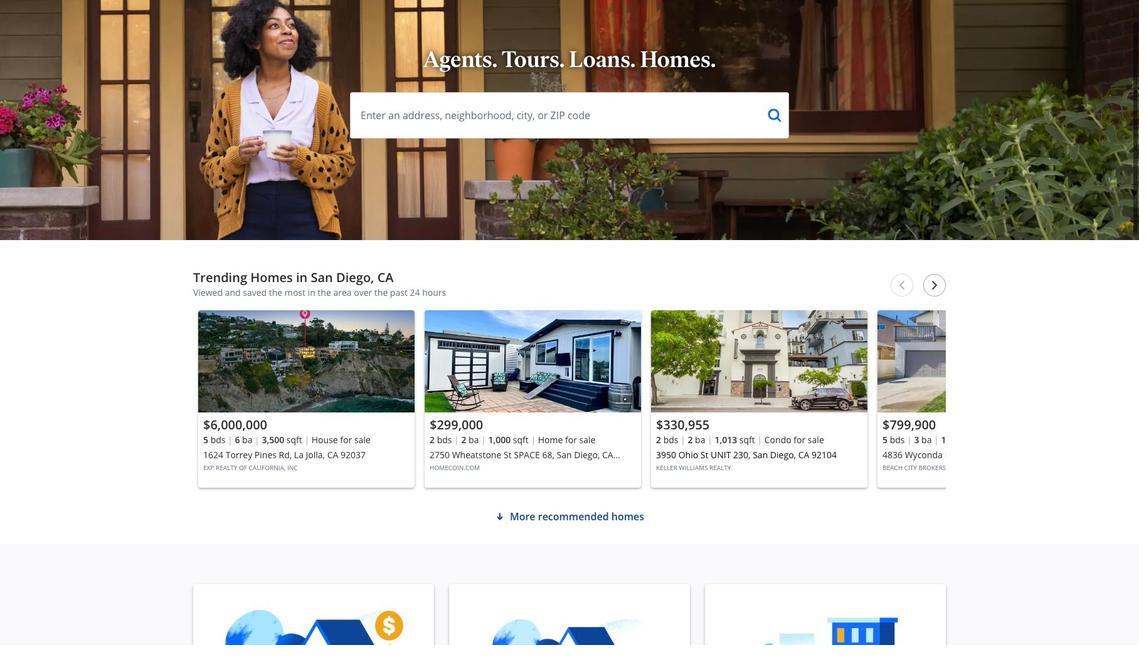Task type: locate. For each thing, give the bounding box(es) containing it.
1624 torrey pines rd, la jolla, ca 92037 image
[[198, 310, 415, 413]]

4836 wyconda ln, san diego, ca 92113 image
[[878, 310, 1094, 413]]

Enter an address, neighborhood, city, or ZIP code text field
[[351, 93, 758, 138]]

group
[[198, 310, 415, 488], [425, 310, 641, 488], [651, 310, 868, 488], [878, 310, 1094, 488]]

list
[[193, 305, 1094, 499]]

2750 wheatstone st space 68, san diego, ca 92111 element
[[425, 310, 641, 488]]

2 group from the left
[[425, 310, 641, 488]]

sell_a_home image
[[464, 610, 675, 645]]

3950 ohio st unit 230, san diego, ca 92104 element
[[651, 310, 868, 488]]

4 group from the left
[[878, 310, 1094, 488]]



Task type: vqa. For each thing, say whether or not it's contained in the screenshot.
THE 2750 WHEATSTONE ST SPACE 68, SAN DIEGO, CA 92111 image
yes



Task type: describe. For each thing, give the bounding box(es) containing it.
more recommended homes image
[[495, 512, 505, 522]]

1624 torrey pines rd, la jolla, ca 92037 element
[[198, 310, 415, 488]]

home recommendations carousel element
[[193, 270, 1094, 499]]

finance_a_home image
[[208, 610, 419, 645]]

rent a home image
[[720, 610, 931, 645]]

3950 ohio st unit 230, san diego, ca 92104 image
[[651, 310, 868, 413]]

3 group from the left
[[651, 310, 868, 488]]

4836 wyconda ln, san diego, ca 92113 element
[[878, 310, 1094, 488]]

1 group from the left
[[198, 310, 415, 488]]

2750 wheatstone st space 68, san diego, ca 92111 image
[[425, 310, 641, 413]]



